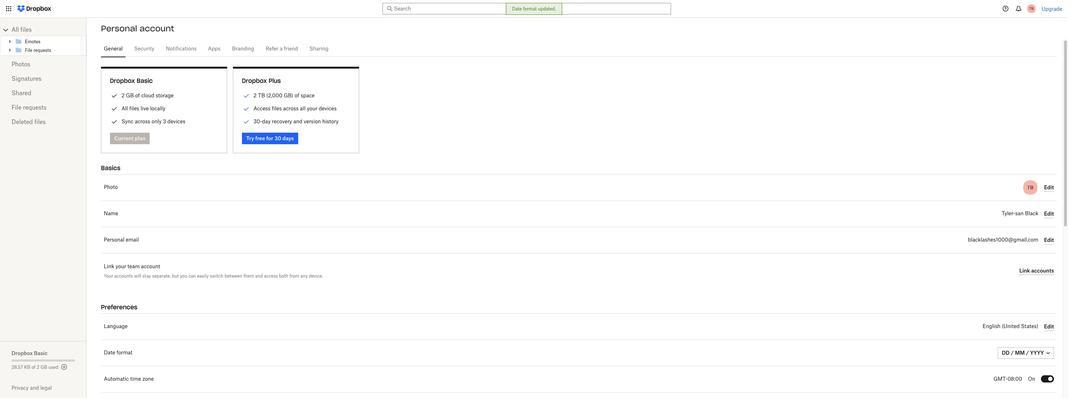Task type: locate. For each thing, give the bounding box(es) containing it.
1 vertical spatial personal
[[104, 238, 124, 243]]

file inside all files tree
[[25, 48, 32, 52]]

link accounts button
[[1020, 267, 1054, 275]]

of right kb
[[31, 365, 35, 370]]

sharing
[[310, 47, 329, 52]]

2 right recommended icon
[[254, 92, 257, 98]]

tab list
[[101, 39, 1057, 58]]

date for date format
[[104, 351, 115, 356]]

security
[[134, 47, 154, 52]]

kb
[[24, 365, 30, 370]]

of
[[135, 92, 140, 98], [295, 92, 299, 98], [31, 365, 35, 370]]

1 vertical spatial requests
[[23, 105, 47, 111]]

/ right dd on the bottom of page
[[1011, 350, 1014, 356]]

requests inside group
[[34, 48, 51, 52]]

1 horizontal spatial date
[[512, 6, 522, 12]]

deleted files
[[12, 119, 46, 125]]

0 horizontal spatial gb
[[40, 365, 47, 370]]

date
[[512, 6, 522, 12], [104, 351, 115, 356]]

28.57 kb of 2 gb used
[[12, 365, 58, 370]]

requests up deleted files
[[23, 105, 47, 111]]

recommended image left 30-
[[242, 118, 251, 126]]

0 horizontal spatial dropbox basic
[[12, 350, 47, 356]]

2 edit from the top
[[1044, 210, 1054, 217]]

only
[[152, 118, 162, 124]]

zone
[[142, 377, 154, 382]]

account up "stay"
[[141, 264, 160, 269]]

files up emotes
[[20, 27, 32, 33]]

0 vertical spatial dropbox basic
[[110, 77, 153, 84]]

0 horizontal spatial basic
[[34, 350, 47, 356]]

0 horizontal spatial of
[[31, 365, 35, 370]]

files right deleted
[[34, 119, 46, 125]]

0 vertical spatial personal
[[101, 23, 137, 34]]

file down emotes
[[25, 48, 32, 52]]

san
[[1015, 211, 1024, 216]]

and down access files across all your devices
[[293, 118, 302, 124]]

1 vertical spatial format
[[117, 351, 132, 356]]

edit for english (united states)
[[1044, 323, 1054, 329]]

used
[[48, 365, 58, 370]]

dd / mm / yyyy button
[[998, 347, 1054, 359]]

privacy
[[12, 385, 29, 391]]

across down all files live locally
[[135, 118, 150, 124]]

signatures
[[12, 76, 41, 82]]

1 vertical spatial account
[[141, 264, 160, 269]]

try
[[246, 135, 254, 141]]

privacy and legal link
[[12, 385, 87, 391]]

0 vertical spatial across
[[283, 105, 299, 111]]

files inside deleted files link
[[34, 119, 46, 125]]

refer
[[266, 47, 278, 52]]

account up security tab
[[140, 23, 174, 34]]

file requests link up deleted files
[[12, 101, 75, 115]]

version
[[304, 118, 321, 124]]

4 edit button from the top
[[1044, 322, 1054, 331]]

date for date format updated.
[[512, 6, 522, 12]]

gb left the cloud
[[126, 92, 134, 98]]

1 horizontal spatial and
[[255, 273, 263, 279]]

personal up general tab
[[101, 23, 137, 34]]

signatures link
[[12, 72, 75, 86]]

dropbox basic
[[110, 77, 153, 84], [12, 350, 47, 356]]

all
[[12, 27, 19, 33], [122, 105, 128, 111]]

2 horizontal spatial 2
[[254, 92, 257, 98]]

1 horizontal spatial file
[[25, 48, 32, 52]]

2 edit button from the top
[[1044, 210, 1054, 218]]

1 horizontal spatial your
[[307, 105, 317, 111]]

files down the (2,000
[[272, 105, 282, 111]]

from
[[290, 273, 299, 279]]

of for 28.57 kb of 2 gb used
[[31, 365, 35, 370]]

privacy and legal
[[12, 385, 52, 391]]

devices
[[319, 105, 337, 111], [167, 118, 185, 124]]

gb
[[126, 92, 134, 98], [40, 365, 47, 370]]

2 up all files live locally
[[122, 92, 125, 98]]

tb inside popup button
[[1029, 6, 1034, 11]]

1 horizontal spatial basic
[[137, 77, 153, 84]]

link for link accounts
[[1020, 267, 1030, 274]]

tab list containing general
[[101, 39, 1057, 58]]

accounts for your
[[114, 273, 133, 279]]

devices up history
[[319, 105, 337, 111]]

2 vertical spatial tb
[[1027, 184, 1034, 191]]

tb up black
[[1027, 184, 1034, 191]]

1 vertical spatial basic
[[34, 350, 47, 356]]

notifications
[[166, 47, 197, 52]]

all down dropbox logo - go to the homepage
[[12, 27, 19, 33]]

your left team
[[116, 264, 126, 269]]

2
[[122, 92, 125, 98], [254, 92, 257, 98], [37, 365, 39, 370]]

0 horizontal spatial your
[[116, 264, 126, 269]]

basic up the 28.57 kb of 2 gb used
[[34, 350, 47, 356]]

and left legal
[[30, 385, 39, 391]]

2 horizontal spatial dropbox
[[242, 77, 267, 84]]

format left updated.
[[523, 6, 537, 12]]

general
[[104, 47, 123, 52]]

08:00
[[1008, 377, 1022, 382]]

all up the sync
[[122, 105, 128, 111]]

3 edit from the top
[[1044, 237, 1054, 243]]

get more space image
[[60, 363, 68, 371]]

0 vertical spatial basic
[[137, 77, 153, 84]]

accounts
[[1031, 267, 1054, 274], [114, 273, 133, 279]]

all inside all files link
[[12, 27, 19, 33]]

0 horizontal spatial /
[[1011, 350, 1014, 356]]

access
[[264, 273, 278, 279]]

file
[[25, 48, 32, 52], [12, 105, 21, 111]]

between
[[225, 273, 242, 279]]

device.
[[309, 273, 323, 279]]

0 horizontal spatial and
[[30, 385, 39, 391]]

1 vertical spatial all
[[122, 105, 128, 111]]

personal left email
[[104, 238, 124, 243]]

3 edit button from the top
[[1044, 236, 1054, 245]]

0 horizontal spatial all
[[12, 27, 19, 33]]

all files tree
[[1, 24, 87, 56]]

edit button for tyler-san black
[[1044, 210, 1054, 218]]

on
[[1028, 377, 1035, 382]]

0 vertical spatial date
[[512, 6, 522, 12]]

0 vertical spatial recommended image
[[242, 105, 251, 113]]

1 vertical spatial dropbox basic
[[12, 350, 47, 356]]

recommended image for access
[[242, 105, 251, 113]]

recommended image
[[242, 92, 251, 100]]

of right gb)
[[295, 92, 299, 98]]

1 horizontal spatial dropbox
[[110, 77, 135, 84]]

tb left upgrade 'link'
[[1029, 6, 1034, 11]]

stay
[[142, 273, 151, 279]]

format up automatic time zone
[[117, 351, 132, 356]]

tb
[[1029, 6, 1034, 11], [258, 92, 265, 98], [1027, 184, 1034, 191]]

dropbox basic up 2 gb of cloud storage
[[110, 77, 153, 84]]

link inside link accounts button
[[1020, 267, 1030, 274]]

and right them
[[255, 273, 263, 279]]

requests down "emotes" link
[[34, 48, 51, 52]]

0 horizontal spatial format
[[117, 351, 132, 356]]

across
[[283, 105, 299, 111], [135, 118, 150, 124]]

group containing emotes
[[1, 36, 87, 56]]

dropbox basic up kb
[[12, 350, 47, 356]]

group
[[1, 36, 87, 56]]

0 vertical spatial your
[[307, 105, 317, 111]]

file requests link
[[15, 46, 80, 54], [12, 101, 75, 115]]

accounts inside button
[[1031, 267, 1054, 274]]

mm
[[1015, 350, 1025, 356]]

1 horizontal spatial of
[[135, 92, 140, 98]]

personal for personal account
[[101, 23, 137, 34]]

day
[[262, 118, 271, 124]]

legal
[[40, 385, 52, 391]]

1 horizontal spatial format
[[523, 6, 537, 12]]

tyler-
[[1002, 211, 1015, 216]]

file requests down emotes
[[25, 48, 51, 52]]

name
[[104, 211, 118, 216]]

files for all files live locally
[[129, 105, 139, 111]]

branding
[[232, 47, 254, 52]]

files left 'live'
[[129, 105, 139, 111]]

1 vertical spatial date
[[104, 351, 115, 356]]

across left all at top left
[[283, 105, 299, 111]]

files for access files across all your devices
[[272, 105, 282, 111]]

1 horizontal spatial link
[[1020, 267, 1030, 274]]

recommended image down recommended icon
[[242, 105, 251, 113]]

any
[[300, 273, 308, 279]]

basic up 2 gb of cloud storage
[[137, 77, 153, 84]]

file down shared
[[12, 105, 21, 111]]

0 vertical spatial all
[[12, 27, 19, 33]]

security tab
[[131, 40, 157, 58]]

tb left the (2,000
[[258, 92, 265, 98]]

4 edit from the top
[[1044, 323, 1054, 329]]

dropbox
[[110, 77, 135, 84], [242, 77, 267, 84], [12, 350, 33, 356]]

file requests
[[25, 48, 51, 52], [12, 105, 47, 111]]

2 recommended image from the top
[[242, 118, 251, 126]]

edit for tyler-san black
[[1044, 210, 1054, 217]]

your right all at top left
[[307, 105, 317, 111]]

upgrade
[[1042, 6, 1062, 12]]

date left updated.
[[512, 6, 522, 12]]

0 vertical spatial file
[[25, 48, 32, 52]]

0 horizontal spatial dropbox
[[12, 350, 33, 356]]

/ right mm on the bottom right of the page
[[1026, 350, 1029, 356]]

edit button
[[1044, 183, 1054, 192], [1044, 210, 1054, 218], [1044, 236, 1054, 245], [1044, 322, 1054, 331]]

1 horizontal spatial all
[[122, 105, 128, 111]]

format
[[523, 6, 537, 12], [117, 351, 132, 356]]

for
[[266, 135, 273, 141]]

0 vertical spatial and
[[293, 118, 302, 124]]

0 vertical spatial tb
[[1029, 6, 1034, 11]]

0 horizontal spatial 2
[[37, 365, 39, 370]]

files inside all files link
[[20, 27, 32, 33]]

0 horizontal spatial link
[[104, 264, 114, 269]]

files
[[20, 27, 32, 33], [129, 105, 139, 111], [272, 105, 282, 111], [34, 119, 46, 125]]

all
[[300, 105, 306, 111]]

black
[[1025, 211, 1038, 216]]

0 horizontal spatial devices
[[167, 118, 185, 124]]

0 horizontal spatial across
[[135, 118, 150, 124]]

edit button for english (united states)
[[1044, 322, 1054, 331]]

general tab
[[101, 40, 126, 58]]

0 vertical spatial devices
[[319, 105, 337, 111]]

personal for personal email
[[104, 238, 124, 243]]

1 / from the left
[[1011, 350, 1014, 356]]

0 vertical spatial requests
[[34, 48, 51, 52]]

edit for blacklashes1000@gmail.com
[[1044, 237, 1054, 243]]

accounts for link
[[1031, 267, 1054, 274]]

1 vertical spatial tb
[[258, 92, 265, 98]]

file requests link up photos link
[[15, 46, 80, 54]]

1 horizontal spatial 2
[[122, 92, 125, 98]]

recovery
[[272, 118, 292, 124]]

1 vertical spatial your
[[116, 264, 126, 269]]

account
[[140, 23, 174, 34], [141, 264, 160, 269]]

dropbox up 28.57
[[12, 350, 33, 356]]

0 horizontal spatial file
[[12, 105, 21, 111]]

1 horizontal spatial accounts
[[1031, 267, 1054, 274]]

sync across only 3 devices
[[122, 118, 185, 124]]

1 edit from the top
[[1044, 184, 1054, 190]]

dropbox up recommended icon
[[242, 77, 267, 84]]

date down language
[[104, 351, 115, 356]]

and
[[293, 118, 302, 124], [255, 273, 263, 279], [30, 385, 39, 391]]

recommended image for 30-
[[242, 118, 251, 126]]

0 vertical spatial format
[[523, 6, 537, 12]]

1 vertical spatial recommended image
[[242, 118, 251, 126]]

dropbox up 2 gb of cloud storage
[[110, 77, 135, 84]]

1 vertical spatial and
[[255, 273, 263, 279]]

gb left used
[[40, 365, 47, 370]]

Search text field
[[394, 5, 658, 13]]

personal email
[[104, 238, 139, 243]]

0 horizontal spatial date
[[104, 351, 115, 356]]

1 horizontal spatial gb
[[126, 92, 134, 98]]

1 recommended image from the top
[[242, 105, 251, 113]]

global header element
[[0, 0, 1068, 18]]

link accounts
[[1020, 267, 1054, 274]]

2 right kb
[[37, 365, 39, 370]]

devices right 3 on the left of page
[[167, 118, 185, 124]]

tb button
[[1026, 3, 1037, 14]]

1 vertical spatial gb
[[40, 365, 47, 370]]

0 horizontal spatial accounts
[[114, 273, 133, 279]]

1 horizontal spatial dropbox basic
[[110, 77, 153, 84]]

0 vertical spatial file requests
[[25, 48, 51, 52]]

1 vertical spatial devices
[[167, 118, 185, 124]]

1 horizontal spatial /
[[1026, 350, 1029, 356]]

recommended image
[[242, 105, 251, 113], [242, 118, 251, 126]]

of left the cloud
[[135, 92, 140, 98]]

file requests up deleted files
[[12, 105, 47, 111]]



Task type: describe. For each thing, give the bounding box(es) containing it.
team
[[127, 264, 140, 269]]

0 vertical spatial gb
[[126, 92, 134, 98]]

all files link
[[12, 24, 87, 36]]

preferences
[[101, 304, 137, 311]]

easily
[[197, 273, 209, 279]]

file requests inside all files tree
[[25, 48, 51, 52]]

both
[[279, 273, 288, 279]]

branding tab
[[229, 40, 257, 58]]

history
[[322, 118, 339, 124]]

photos
[[12, 62, 30, 67]]

free
[[255, 135, 265, 141]]

refer a friend
[[266, 47, 298, 52]]

1 vertical spatial file requests
[[12, 105, 47, 111]]

basics
[[101, 164, 120, 172]]

emotes
[[25, 39, 40, 44]]

automatic time zone
[[104, 377, 154, 382]]

30
[[275, 135, 281, 141]]

link for link your team account
[[104, 264, 114, 269]]

gmt-08:00
[[994, 377, 1022, 382]]

gmt-
[[994, 377, 1008, 382]]

all for all files live locally
[[122, 105, 128, 111]]

access files across all your devices
[[254, 105, 337, 111]]

1 vertical spatial file
[[12, 105, 21, 111]]

30-
[[254, 118, 262, 124]]

automatic
[[104, 377, 129, 382]]

cloud
[[141, 92, 154, 98]]

dd
[[1002, 350, 1010, 356]]

0 vertical spatial account
[[140, 23, 174, 34]]

english (united states)
[[983, 324, 1038, 329]]

blacklashes1000@gmail.com
[[968, 238, 1038, 243]]

apps tab
[[205, 40, 223, 58]]

days
[[282, 135, 294, 141]]

can
[[189, 273, 196, 279]]

language
[[104, 324, 128, 329]]

space
[[301, 92, 315, 98]]

your accounts will stay separate, but you can easily switch between them and access both from any device.
[[104, 273, 323, 279]]

notifications tab
[[163, 40, 199, 58]]

yyyy
[[1030, 350, 1044, 356]]

locally
[[150, 105, 165, 111]]

2 horizontal spatial and
[[293, 118, 302, 124]]

0 vertical spatial file requests link
[[15, 46, 80, 54]]

1 vertical spatial across
[[135, 118, 150, 124]]

deleted files link
[[12, 115, 75, 129]]

personal account
[[101, 23, 174, 34]]

shared
[[12, 91, 31, 96]]

format for date format updated.
[[523, 6, 537, 12]]

apps
[[208, 47, 221, 52]]

dropbox plus
[[242, 77, 281, 84]]

tyler-san black
[[1002, 211, 1038, 216]]

date format updated.
[[512, 6, 556, 12]]

time
[[130, 377, 141, 382]]

2 vertical spatial and
[[30, 385, 39, 391]]

1 edit button from the top
[[1044, 183, 1054, 192]]

of for 2 gb of cloud storage
[[135, 92, 140, 98]]

link your team account
[[104, 264, 160, 269]]

live
[[141, 105, 149, 111]]

edit button for blacklashes1000@gmail.com
[[1044, 236, 1054, 245]]

all files live locally
[[122, 105, 165, 111]]

dropbox for 2 tb (2,000 gb) of space
[[242, 77, 267, 84]]

2 for dropbox plus
[[254, 92, 257, 98]]

a
[[280, 47, 283, 52]]

email
[[126, 238, 139, 243]]

shared link
[[12, 86, 75, 101]]

2 for dropbox basic
[[122, 92, 125, 98]]

2 horizontal spatial of
[[295, 92, 299, 98]]

photo
[[104, 185, 118, 190]]

files for deleted files
[[34, 119, 46, 125]]

photos link
[[12, 57, 75, 72]]

2 tb (2,000 gb) of space
[[254, 92, 315, 98]]

1 vertical spatial file requests link
[[12, 101, 75, 115]]

all files
[[12, 27, 32, 33]]

your
[[104, 273, 113, 279]]

files for all files
[[20, 27, 32, 33]]

friend
[[284, 47, 298, 52]]

gb)
[[284, 92, 293, 98]]

storage
[[156, 92, 174, 98]]

30-day recovery and version history
[[254, 118, 339, 124]]

format for date format
[[117, 351, 132, 356]]

(united
[[1002, 324, 1020, 329]]

2 / from the left
[[1026, 350, 1029, 356]]

states)
[[1021, 324, 1038, 329]]

dd / mm / yyyy
[[1002, 350, 1044, 356]]

1 horizontal spatial devices
[[319, 105, 337, 111]]

refer a friend tab
[[263, 40, 301, 58]]

dropbox for 2 gb of cloud storage
[[110, 77, 135, 84]]

upgrade link
[[1042, 6, 1062, 12]]

dropbox logo - go to the homepage image
[[14, 3, 54, 14]]

(2,000
[[266, 92, 282, 98]]

all for all files
[[12, 27, 19, 33]]

deleted
[[12, 119, 33, 125]]

try free for 30 days
[[246, 135, 294, 141]]

separate,
[[152, 273, 171, 279]]

try free for 30 days button
[[242, 133, 298, 144]]

you
[[180, 273, 187, 279]]

sync
[[122, 118, 133, 124]]

sharing tab
[[307, 40, 331, 58]]

1 horizontal spatial across
[[283, 105, 299, 111]]

emotes link
[[15, 37, 80, 46]]

3
[[163, 118, 166, 124]]

plus
[[269, 77, 281, 84]]

access
[[254, 105, 271, 111]]

english
[[983, 324, 1001, 329]]

updated.
[[538, 6, 556, 12]]

but
[[172, 273, 179, 279]]



Task type: vqa. For each thing, say whether or not it's contained in the screenshot.
SHARE inside Dropbox Paper is a collaborative workspace that helps teams create and share early ideas. You can work with everything from video and images, to code and sound—all in a single place. And it comes free with Dropbox.
no



